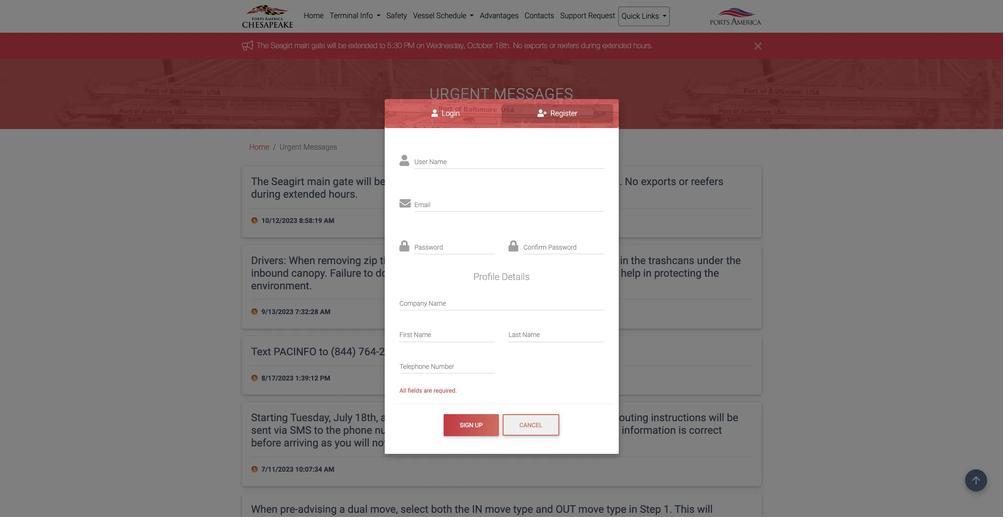 Task type: describe. For each thing, give the bounding box(es) containing it.
support request link
[[557, 7, 618, 25]]

transactions
[[458, 412, 516, 424]]

urgent
[[280, 143, 302, 152]]

0 horizontal spatial hours.
[[329, 188, 358, 201]]

advantages
[[480, 11, 519, 20]]

first name
[[400, 332, 431, 339]]

seagirt inside alert
[[271, 41, 292, 50]]

not
[[372, 437, 387, 450]]

profile
[[474, 272, 500, 283]]

sms
[[290, 425, 312, 437]]

when pre-advising a dual move, select both the in move type and out move type in step 1. this will connect the two moves as one visit. if the moves are created as single and should be dual the pins will no
[[251, 504, 746, 518]]

if
[[420, 516, 427, 518]]

instructions
[[651, 412, 706, 424]]

when inside drivers: when removing zip ties at the inbound lanes, please dispose of the ties in the trashcans under the inbound canopy.  failure to do so will result in a one day ban. thank you for your help in protecting the environment.
[[289, 255, 315, 267]]

paperless.
[[550, 412, 599, 424]]

safety
[[387, 11, 407, 20]]

Telephone Number text field
[[400, 358, 495, 374]]

register link
[[502, 105, 614, 123]]

2 move from the left
[[579, 504, 604, 516]]

paper
[[434, 437, 461, 450]]

1 vertical spatial main
[[307, 176, 330, 188]]

1 vertical spatial inbound
[[251, 267, 289, 279]]

details
[[502, 272, 530, 283]]

should
[[599, 516, 631, 518]]

2 ties from the left
[[601, 255, 618, 267]]

user
[[415, 158, 428, 166]]

phone
[[343, 425, 372, 437]]

number
[[375, 425, 411, 437]]

trashcans
[[649, 255, 695, 267]]

sent
[[251, 425, 271, 437]]

login
[[440, 109, 460, 118]]

last name
[[509, 332, 540, 339]]

0 horizontal spatial are
[[424, 388, 432, 395]]

gate inside alert
[[311, 41, 325, 50]]

1 vertical spatial home
[[249, 143, 269, 152]]

or inside alert
[[550, 41, 556, 50]]

user image
[[400, 155, 409, 166]]

18th,
[[355, 412, 378, 424]]

text
[[251, 346, 271, 358]]

user image
[[432, 110, 438, 117]]

am for the
[[324, 466, 334, 474]]

Password password field
[[415, 238, 495, 255]]

hours. inside the seagirt main gate will be extended to 5:30 pm on wednesday, october 18th.  no exports or reefers during extended hours. alert
[[633, 41, 653, 50]]

1 vertical spatial pm
[[469, 176, 484, 188]]

of
[[571, 255, 581, 267]]

1 horizontal spatial home link
[[301, 7, 327, 25]]

routing
[[616, 412, 649, 424]]

0 horizontal spatial dual
[[348, 504, 368, 516]]

1 vertical spatial no
[[625, 176, 639, 188]]

a inside starting tuesday, july 18th, all inbound gate transactions will be paperless. all routing instructions will be sent via sms to the phone number provided in the pre-advise. please be sure all information is correct before arriving as you will not receive a paper ticket.
[[426, 437, 431, 450]]

sign
[[460, 422, 474, 429]]

clock image for text pacinfo to (844) 764-2121 to sign up for terminal alerts.
[[251, 375, 260, 382]]

exports inside the seagirt main gate will be extended to 5:30 pm on wednesday, october 18th.  no exports or reefers during extended hours. alert
[[524, 41, 548, 50]]

in right "help"
[[644, 267, 652, 279]]

the inside alert
[[257, 41, 268, 50]]

close image
[[755, 40, 762, 52]]

required.
[[434, 388, 457, 395]]

advantages link
[[477, 7, 522, 25]]

please
[[538, 425, 569, 437]]

sign
[[417, 346, 437, 358]]

name for last name
[[523, 332, 540, 339]]

you inside drivers: when removing zip ties at the inbound lanes, please dispose of the ties in the trashcans under the inbound canopy.  failure to do so will result in a one day ban. thank you for your help in protecting the environment.
[[563, 267, 580, 279]]

text pacinfo to (844) 764-2121 to sign up for terminal alerts.
[[251, 346, 540, 358]]

telephone number
[[400, 363, 454, 371]]

to inside starting tuesday, july 18th, all inbound gate transactions will be paperless. all routing instructions will be sent via sms to the phone number provided in the pre-advise. please be sure all information is correct before arriving as you will not receive a paper ticket.
[[314, 425, 323, 437]]

First Name text field
[[400, 326, 495, 343]]

sure
[[586, 425, 606, 437]]

1 horizontal spatial gate
[[333, 176, 354, 188]]

for inside drivers: when removing zip ties at the inbound lanes, please dispose of the ties in the trashcans under the inbound canopy.  failure to do so will result in a one day ban. thank you for your help in protecting the environment.
[[583, 267, 596, 279]]

starting tuesday, july 18th, all inbound gate transactions will be paperless. all routing instructions will be sent via sms to the phone number provided in the pre-advise. please be sure all information is correct before arriving as you will not receive a paper ticket.
[[251, 412, 739, 450]]

contacts
[[525, 11, 554, 20]]

lock image
[[400, 241, 409, 252]]

0 horizontal spatial all
[[400, 388, 406, 395]]

Confirm Password password field
[[524, 238, 604, 255]]

to up telephone
[[405, 346, 415, 358]]

1 vertical spatial home link
[[249, 143, 269, 152]]

step
[[640, 504, 661, 516]]

1.
[[664, 504, 673, 516]]

support request
[[560, 11, 615, 20]]

quick
[[622, 12, 640, 21]]

1 horizontal spatial 5:30
[[446, 176, 466, 188]]

clock image for starting tuesday, july 18th, all inbound gate transactions will be paperless. all routing instructions will be sent via sms to the phone number provided in the pre-advise. please be sure all information is correct before arriving as you will not receive a paper ticket.
[[251, 467, 260, 474]]

please
[[499, 255, 529, 267]]

1 horizontal spatial on
[[487, 176, 499, 188]]

provided
[[413, 425, 454, 437]]

0 horizontal spatial pm
[[320, 375, 330, 383]]

5:30 inside alert
[[387, 41, 402, 50]]

lock image
[[509, 241, 519, 252]]

the right at
[[411, 255, 426, 267]]

1 horizontal spatial 18th.
[[599, 176, 623, 188]]

at
[[400, 255, 409, 267]]

july
[[334, 412, 353, 424]]

move,
[[370, 504, 398, 516]]

email
[[415, 201, 431, 209]]

exports inside the seagirt main gate will be extended to 5:30 pm on wednesday, october 18th.  no exports or reefers during extended hours.
[[641, 176, 677, 188]]

the left in on the bottom left of the page
[[455, 504, 470, 516]]

0 vertical spatial inbound
[[429, 255, 466, 267]]

telephone
[[400, 363, 429, 371]]

quick links link
[[618, 7, 670, 26]]

wednesday, inside alert
[[427, 41, 465, 50]]

sign up
[[460, 422, 483, 429]]

number
[[431, 363, 454, 371]]

1 password from the left
[[415, 244, 443, 252]]

1 vertical spatial october
[[559, 176, 596, 188]]

to inside alert
[[379, 41, 385, 50]]

the seagirt main gate will be extended to 5:30 pm on wednesday, october 18th.  no exports or reefers during extended hours. link
[[257, 41, 653, 50]]

canopy.
[[291, 267, 327, 279]]

the up "help"
[[631, 255, 646, 267]]

do
[[376, 267, 388, 279]]

to left (844)
[[319, 346, 329, 358]]

protecting
[[654, 267, 702, 279]]

in inside when pre-advising a dual move, select both the in move type and out move type in step 1. this will connect the two moves as one visit. if the moves are created as single and should be dual the pins will no
[[629, 504, 638, 516]]

your
[[598, 267, 619, 279]]

day
[[490, 267, 507, 279]]

confirm
[[524, 244, 547, 252]]

result
[[422, 267, 449, 279]]

starting
[[251, 412, 288, 424]]

1 vertical spatial the seagirt main gate will be extended to 5:30 pm on wednesday, october 18th.  no exports or reefers during extended hours.
[[251, 176, 724, 201]]

1 horizontal spatial as
[[362, 516, 373, 518]]

1 horizontal spatial wednesday,
[[501, 176, 557, 188]]

1 horizontal spatial all
[[609, 425, 619, 437]]

request
[[588, 11, 615, 20]]

dispose
[[532, 255, 569, 267]]

1:39:12
[[295, 375, 318, 383]]

envelope image
[[400, 198, 411, 209]]

the up ticket.
[[467, 425, 482, 437]]

the seagirt main gate will be extended to 5:30 pm on wednesday, october 18th.  no exports or reefers during extended hours. alert
[[0, 33, 1003, 59]]

in inside starting tuesday, july 18th, all inbound gate transactions will be paperless. all routing instructions will be sent via sms to the phone number provided in the pre-advise. please be sure all information is correct before arriving as you will not receive a paper ticket.
[[456, 425, 465, 437]]

gate inside starting tuesday, july 18th, all inbound gate transactions will be paperless. all routing instructions will be sent via sms to the phone number provided in the pre-advise. please be sure all information is correct before arriving as you will not receive a paper ticket.
[[435, 412, 455, 424]]

environment.
[[251, 280, 312, 292]]

a inside when pre-advising a dual move, select both the in move type and out move type in step 1. this will connect the two moves as one visit. if the moves are created as single and should be dual the pins will no
[[339, 504, 345, 516]]

login link
[[390, 105, 502, 123]]

the down under
[[704, 267, 719, 279]]

Last Name text field
[[509, 326, 604, 343]]

cancel
[[520, 422, 543, 429]]

the seagirt main gate will be extended to 5:30 pm on wednesday, october 18th.  no exports or reefers during extended hours. inside alert
[[257, 41, 653, 50]]

18th. inside the seagirt main gate will be extended to 5:30 pm on wednesday, october 18th.  no exports or reefers during extended hours. alert
[[495, 41, 511, 50]]

before
[[251, 437, 281, 450]]

zip
[[364, 255, 378, 267]]

name for user name
[[429, 158, 447, 166]]

advising
[[298, 504, 337, 516]]

2 type from the left
[[607, 504, 627, 516]]



Task type: vqa. For each thing, say whether or not it's contained in the screenshot.
Up at the left bottom
yes



Task type: locate. For each thing, give the bounding box(es) containing it.
dual
[[348, 504, 368, 516], [647, 516, 667, 518]]

reefers
[[558, 41, 579, 50], [691, 176, 724, 188]]

0 horizontal spatial a
[[339, 504, 345, 516]]

to down zip
[[364, 267, 373, 279]]

company name
[[400, 300, 446, 308]]

gate
[[311, 41, 325, 50], [333, 176, 354, 188], [435, 412, 455, 424]]

contacts link
[[522, 7, 557, 25]]

clock image left 7/11/2023
[[251, 467, 260, 474]]

type up should on the right of page
[[607, 504, 627, 516]]

move up should on the right of page
[[579, 504, 604, 516]]

for
[[583, 267, 596, 279], [454, 346, 467, 358]]

ticket.
[[463, 437, 492, 450]]

0 vertical spatial a
[[462, 267, 468, 279]]

5:30 down safety link
[[387, 41, 402, 50]]

0 vertical spatial all
[[381, 412, 392, 424]]

2 horizontal spatial gate
[[435, 412, 455, 424]]

10:07:34
[[295, 466, 322, 474]]

hours.
[[633, 41, 653, 50], [329, 188, 358, 201]]

1 horizontal spatial no
[[625, 176, 639, 188]]

pre- inside starting tuesday, july 18th, all inbound gate transactions will be paperless. all routing instructions will be sent via sms to the phone number provided in the pre-advise. please be sure all information is correct before arriving as you will not receive a paper ticket.
[[484, 425, 502, 437]]

1 vertical spatial and
[[579, 516, 597, 518]]

0 vertical spatial during
[[581, 41, 600, 50]]

Company Name text field
[[400, 294, 604, 311]]

1 type from the left
[[513, 504, 533, 516]]

this
[[675, 504, 695, 516]]

up
[[439, 346, 451, 358]]

bullhorn image
[[242, 40, 257, 50]]

pins
[[687, 516, 710, 518]]

under
[[697, 255, 724, 267]]

all inside starting tuesday, july 18th, all inbound gate transactions will be paperless. all routing instructions will be sent via sms to the phone number provided in the pre-advise. please be sure all information is correct before arriving as you will not receive a paper ticket.
[[601, 412, 613, 424]]

the
[[411, 255, 426, 267], [583, 255, 598, 267], [631, 255, 646, 267], [726, 255, 741, 267], [704, 267, 719, 279], [326, 425, 341, 437], [467, 425, 482, 437], [455, 504, 470, 516], [291, 516, 306, 518], [429, 516, 444, 518], [670, 516, 685, 518]]

dual down step at the bottom right of the page
[[647, 516, 667, 518]]

0 vertical spatial october
[[467, 41, 493, 50]]

and
[[536, 504, 553, 516], [579, 516, 597, 518]]

2 vertical spatial am
[[324, 466, 334, 474]]

or
[[550, 41, 556, 50], [679, 176, 689, 188]]

2 horizontal spatial as
[[535, 516, 547, 518]]

visit.
[[396, 516, 418, 518]]

0 vertical spatial or
[[550, 41, 556, 50]]

pm inside alert
[[404, 41, 414, 50]]

to down the user name
[[434, 176, 443, 188]]

0 horizontal spatial no
[[513, 41, 522, 50]]

0 horizontal spatial during
[[251, 188, 281, 201]]

0 vertical spatial seagirt
[[271, 41, 292, 50]]

advise.
[[502, 425, 535, 437]]

password
[[415, 244, 443, 252], [548, 244, 577, 252]]

0 horizontal spatial moves
[[329, 516, 360, 518]]

user plus image
[[538, 110, 547, 117]]

ties up 'do'
[[380, 255, 397, 267]]

Email text field
[[415, 195, 604, 212]]

in right the result
[[451, 267, 459, 279]]

0 horizontal spatial october
[[467, 41, 493, 50]]

the down both on the bottom left of the page
[[429, 516, 444, 518]]

pacinfo
[[274, 346, 317, 358]]

1 vertical spatial or
[[679, 176, 689, 188]]

clock image
[[251, 309, 260, 316], [251, 375, 260, 382]]

reefers inside alert
[[558, 41, 579, 50]]

as right arriving
[[321, 437, 332, 450]]

0 vertical spatial no
[[513, 41, 522, 50]]

via
[[274, 425, 287, 437]]

information
[[622, 425, 676, 437]]

name for company name
[[429, 300, 446, 308]]

arriving
[[284, 437, 319, 450]]

8/17/2023 1:39:12 pm
[[260, 375, 330, 383]]

0 vertical spatial home
[[304, 11, 324, 20]]

am for canopy.
[[320, 309, 331, 317]]

1 vertical spatial 5:30
[[446, 176, 466, 188]]

2121
[[379, 346, 403, 358]]

one inside drivers: when removing zip ties at the inbound lanes, please dispose of the ties in the trashcans under the inbound canopy.  failure to do so will result in a one day ban. thank you for your help in protecting the environment.
[[470, 267, 488, 279]]

1 horizontal spatial and
[[579, 516, 597, 518]]

2 vertical spatial inbound
[[394, 412, 432, 424]]

1 horizontal spatial moves
[[447, 516, 478, 518]]

and up 'single'
[[536, 504, 553, 516]]

am for hours.
[[324, 217, 334, 225]]

1 horizontal spatial reefers
[[691, 176, 724, 188]]

a right advising
[[339, 504, 345, 516]]

0 vertical spatial dual
[[348, 504, 368, 516]]

up
[[475, 422, 483, 429]]

clock image for drivers: when removing zip ties at the inbound lanes, please dispose of the ties in the trashcans under the inbound canopy.  failure to do so will result in a one day ban. thank you for your help in protecting the environment.
[[251, 309, 260, 316]]

as
[[321, 437, 332, 450], [362, 516, 373, 518], [535, 516, 547, 518]]

october
[[467, 41, 493, 50], [559, 176, 596, 188]]

name right company
[[429, 300, 446, 308]]

urgent messages
[[280, 143, 337, 152]]

1 clock image from the top
[[251, 309, 260, 316]]

when inside when pre-advising a dual move, select both the in move type and out move type in step 1. this will connect the two moves as one visit. if the moves are created as single and should be dual the pins will no
[[251, 504, 278, 516]]

0 vertical spatial wednesday,
[[427, 41, 465, 50]]

in left step at the bottom right of the page
[[629, 504, 638, 516]]

be inside alert
[[338, 41, 346, 50]]

0 horizontal spatial home link
[[249, 143, 269, 152]]

the
[[257, 41, 268, 50], [251, 176, 269, 188]]

1 vertical spatial all
[[601, 412, 613, 424]]

drivers:
[[251, 255, 286, 267]]

thank
[[532, 267, 561, 279]]

0 horizontal spatial home
[[249, 143, 269, 152]]

the seagirt main gate will be extended to 5:30 pm on wednesday, october 18th.  no exports or reefers during extended hours.
[[257, 41, 653, 50], [251, 176, 724, 201]]

inbound
[[429, 255, 466, 267], [251, 267, 289, 279], [394, 412, 432, 424]]

1 vertical spatial am
[[320, 309, 331, 317]]

be inside when pre-advising a dual move, select both the in move type and out move type in step 1. this will connect the two moves as one visit. if the moves are created as single and should be dual the pins will no
[[633, 516, 645, 518]]

1 ties from the left
[[380, 255, 397, 267]]

1 horizontal spatial dual
[[647, 516, 667, 518]]

you down of
[[563, 267, 580, 279]]

confirm password
[[524, 244, 577, 252]]

seagirt
[[271, 41, 292, 50], [271, 176, 305, 188]]

to down safety link
[[379, 41, 385, 50]]

2 moves from the left
[[447, 516, 478, 518]]

1 vertical spatial exports
[[641, 176, 677, 188]]

the right of
[[583, 255, 598, 267]]

as left 'single'
[[535, 516, 547, 518]]

support
[[560, 11, 587, 20]]

in
[[472, 504, 483, 516]]

all up number
[[381, 412, 392, 424]]

during inside alert
[[581, 41, 600, 50]]

1 vertical spatial dual
[[647, 516, 667, 518]]

8:58:19
[[299, 217, 322, 225]]

two
[[309, 516, 326, 518]]

0 horizontal spatial type
[[513, 504, 533, 516]]

1 vertical spatial gate
[[333, 176, 354, 188]]

so
[[390, 267, 402, 279]]

2 password from the left
[[548, 244, 577, 252]]

october inside alert
[[467, 41, 493, 50]]

1 horizontal spatial pm
[[404, 41, 414, 50]]

when up canopy.
[[289, 255, 315, 267]]

a
[[462, 267, 468, 279], [426, 437, 431, 450], [339, 504, 345, 516]]

clock image left 9/13/2023
[[251, 309, 260, 316]]

all fields are required.
[[400, 388, 457, 395]]

name right first
[[414, 332, 431, 339]]

and right 'single'
[[579, 516, 597, 518]]

0 horizontal spatial ties
[[380, 255, 397, 267]]

0 vertical spatial you
[[563, 267, 580, 279]]

am right 8:58:19
[[324, 217, 334, 225]]

1 vertical spatial when
[[251, 504, 278, 516]]

for left your
[[583, 267, 596, 279]]

ties
[[380, 255, 397, 267], [601, 255, 618, 267]]

am
[[324, 217, 334, 225], [320, 309, 331, 317], [324, 466, 334, 474]]

7/11/2023 10:07:34 am
[[260, 466, 334, 474]]

removing
[[318, 255, 361, 267]]

one down "lanes,"
[[470, 267, 488, 279]]

1 vertical spatial the
[[251, 176, 269, 188]]

one inside when pre-advising a dual move, select both the in move type and out move type in step 1. this will connect the two moves as one visit. if the moves are created as single and should be dual the pins will no
[[376, 516, 393, 518]]

main inside alert
[[295, 41, 309, 50]]

pre- inside when pre-advising a dual move, select both the in move type and out move type in step 1. this will connect the two moves as one visit. if the moves are created as single and should be dual the pins will no
[[280, 504, 298, 516]]

1 vertical spatial pre-
[[280, 504, 298, 516]]

are down in on the bottom left of the page
[[480, 516, 495, 518]]

1 vertical spatial on
[[487, 176, 499, 188]]

will
[[327, 41, 336, 50], [356, 176, 372, 188], [404, 267, 420, 279], [518, 412, 534, 424], [709, 412, 725, 424], [354, 437, 370, 450], [698, 504, 713, 516], [712, 516, 728, 518]]

a inside drivers: when removing zip ties at the inbound lanes, please dispose of the ties in the trashcans under the inbound canopy.  failure to do so will result in a one day ban. thank you for your help in protecting the environment.
[[462, 267, 468, 279]]

764-
[[359, 346, 379, 358]]

reefers inside the seagirt main gate will be extended to 5:30 pm on wednesday, october 18th.  no exports or reefers during extended hours.
[[691, 176, 724, 188]]

in
[[620, 255, 629, 267], [451, 267, 459, 279], [644, 267, 652, 279], [456, 425, 465, 437], [629, 504, 638, 516]]

during up 10/12/2023
[[251, 188, 281, 201]]

clock image left 10/12/2023
[[251, 218, 260, 225]]

help
[[621, 267, 641, 279]]

go to top image
[[966, 470, 988, 492]]

name right user
[[429, 158, 447, 166]]

when up connect
[[251, 504, 278, 516]]

0 horizontal spatial exports
[[524, 41, 548, 50]]

pm right the 1:39:12
[[320, 375, 330, 383]]

pm down safety link
[[404, 41, 414, 50]]

1 vertical spatial hours.
[[329, 188, 358, 201]]

terminal
[[469, 346, 508, 358]]

0 vertical spatial clock image
[[251, 218, 260, 225]]

the down this
[[670, 516, 685, 518]]

name for first name
[[414, 332, 431, 339]]

a left profile
[[462, 267, 468, 279]]

as down the move,
[[362, 516, 373, 518]]

cancel button
[[503, 415, 560, 437]]

exports
[[524, 41, 548, 50], [641, 176, 677, 188]]

(844)
[[331, 346, 356, 358]]

0 horizontal spatial when
[[251, 504, 278, 516]]

inbound down drivers:
[[251, 267, 289, 279]]

0 horizontal spatial as
[[321, 437, 332, 450]]

User Name text field
[[415, 152, 604, 169]]

moves right two
[[329, 516, 360, 518]]

0 horizontal spatial reefers
[[558, 41, 579, 50]]

on inside the seagirt main gate will be extended to 5:30 pm on wednesday, october 18th.  no exports or reefers during extended hours. alert
[[417, 41, 424, 50]]

2 vertical spatial a
[[339, 504, 345, 516]]

for right up
[[454, 346, 467, 358]]

select
[[401, 504, 429, 516]]

1 vertical spatial seagirt
[[271, 176, 305, 188]]

0 vertical spatial for
[[583, 267, 596, 279]]

1 move from the left
[[485, 504, 511, 516]]

1 vertical spatial for
[[454, 346, 467, 358]]

0 vertical spatial pm
[[404, 41, 414, 50]]

one down the move,
[[376, 516, 393, 518]]

clock image for the seagirt main gate will be extended to 5:30 pm on wednesday, october 18th.  no exports or reefers during extended hours.
[[251, 218, 260, 225]]

1 horizontal spatial hours.
[[633, 41, 653, 50]]

quick links
[[622, 12, 661, 21]]

move up created
[[485, 504, 511, 516]]

2 clock image from the top
[[251, 375, 260, 382]]

seagirt right the bullhorn image
[[271, 41, 292, 50]]

1 horizontal spatial during
[[581, 41, 600, 50]]

password right lock image
[[415, 244, 443, 252]]

0 vertical spatial all
[[400, 388, 406, 395]]

2 clock image from the top
[[251, 467, 260, 474]]

9/13/2023 7:32:28 am
[[260, 309, 331, 317]]

to down tuesday,
[[314, 425, 323, 437]]

0 vertical spatial 18th.
[[495, 41, 511, 50]]

1 horizontal spatial move
[[579, 504, 604, 516]]

clock image
[[251, 218, 260, 225], [251, 467, 260, 474]]

5:30
[[387, 41, 402, 50], [446, 176, 466, 188]]

to inside drivers: when removing zip ties at the inbound lanes, please dispose of the ties in the trashcans under the inbound canopy.  failure to do so will result in a one day ban. thank you for your help in protecting the environment.
[[364, 267, 373, 279]]

1 horizontal spatial when
[[289, 255, 315, 267]]

the right under
[[726, 255, 741, 267]]

you inside starting tuesday, july 18th, all inbound gate transactions will be paperless. all routing instructions will be sent via sms to the phone number provided in the pre-advise. please be sure all information is correct before arriving as you will not receive a paper ticket.
[[335, 437, 352, 450]]

0 horizontal spatial password
[[415, 244, 443, 252]]

am right 10:07:34
[[324, 466, 334, 474]]

all left the fields
[[400, 388, 406, 395]]

no inside alert
[[513, 41, 522, 50]]

0 horizontal spatial one
[[376, 516, 393, 518]]

moves down in on the bottom left of the page
[[447, 516, 478, 518]]

will inside drivers: when removing zip ties at the inbound lanes, please dispose of the ties in the trashcans under the inbound canopy.  failure to do so will result in a one day ban. thank you for your help in protecting the environment.
[[404, 267, 420, 279]]

1 moves from the left
[[329, 516, 360, 518]]

name right the last
[[523, 332, 540, 339]]

1 vertical spatial you
[[335, 437, 352, 450]]

are right the fields
[[424, 388, 432, 395]]

1 vertical spatial wednesday,
[[501, 176, 557, 188]]

0 vertical spatial gate
[[311, 41, 325, 50]]

inbound inside starting tuesday, july 18th, all inbound gate transactions will be paperless. all routing instructions will be sent via sms to the phone number provided in the pre-advise. please be sure all information is correct before arriving as you will not receive a paper ticket.
[[394, 412, 432, 424]]

password up the dispose
[[548, 244, 577, 252]]

register
[[549, 109, 578, 118]]

sign up button
[[444, 415, 499, 437]]

0 vertical spatial pre-
[[484, 425, 502, 437]]

will inside the seagirt main gate will be extended to 5:30 pm on wednesday, october 18th.  no exports or reefers during extended hours. alert
[[327, 41, 336, 50]]

0 horizontal spatial and
[[536, 504, 553, 516]]

all
[[381, 412, 392, 424], [609, 425, 619, 437]]

5:30 down the user name
[[446, 176, 466, 188]]

a down provided at the left of page
[[426, 437, 431, 450]]

1 horizontal spatial ties
[[601, 255, 618, 267]]

2 vertical spatial gate
[[435, 412, 455, 424]]

am right 7:32:28
[[320, 309, 331, 317]]

inbound up number
[[394, 412, 432, 424]]

clock image left 8/17/2023
[[251, 375, 260, 382]]

you down "phone"
[[335, 437, 352, 450]]

0 vertical spatial clock image
[[251, 309, 260, 316]]

lanes,
[[469, 255, 496, 267]]

0 vertical spatial the seagirt main gate will be extended to 5:30 pm on wednesday, october 18th.  no exports or reefers during extended hours.
[[257, 41, 653, 50]]

1 vertical spatial a
[[426, 437, 431, 450]]

ties up your
[[601, 255, 618, 267]]

1 clock image from the top
[[251, 218, 260, 225]]

no
[[513, 41, 522, 50], [625, 176, 639, 188]]

the left two
[[291, 516, 306, 518]]

1 horizontal spatial are
[[480, 516, 495, 518]]

all up sure
[[601, 412, 613, 424]]

all right sure
[[609, 425, 619, 437]]

out
[[556, 504, 576, 516]]

dual left the move,
[[348, 504, 368, 516]]

1 horizontal spatial exports
[[641, 176, 677, 188]]

extended
[[348, 41, 377, 50], [602, 41, 631, 50], [388, 176, 431, 188], [283, 188, 326, 201]]

seagirt down urgent
[[271, 176, 305, 188]]

during inside the seagirt main gate will be extended to 5:30 pm on wednesday, october 18th.  no exports or reefers during extended hours.
[[251, 188, 281, 201]]

the down july
[[326, 425, 341, 437]]

company
[[400, 300, 427, 308]]

1 vertical spatial are
[[480, 516, 495, 518]]

are inside when pre-advising a dual move, select both the in move type and out move type in step 1. this will connect the two moves as one visit. if the moves are created as single and should be dual the pins will no
[[480, 516, 495, 518]]

1 horizontal spatial pre-
[[484, 425, 502, 437]]

1 vertical spatial during
[[251, 188, 281, 201]]

tab list containing login
[[385, 99, 619, 128]]

1 horizontal spatial home
[[304, 11, 324, 20]]

1 vertical spatial clock image
[[251, 467, 260, 474]]

0 horizontal spatial 5:30
[[387, 41, 402, 50]]

0 vertical spatial hours.
[[633, 41, 653, 50]]

type up created
[[513, 504, 533, 516]]

on
[[417, 41, 424, 50], [487, 176, 499, 188]]

tab list
[[385, 99, 619, 128]]

one
[[470, 267, 488, 279], [376, 516, 393, 518]]

9/13/2023
[[262, 309, 294, 317]]

in up the paper
[[456, 425, 465, 437]]

pm down user name text box
[[469, 176, 484, 188]]

inbound up the result
[[429, 255, 466, 267]]

0 vertical spatial the
[[257, 41, 268, 50]]

pre- down transactions
[[484, 425, 502, 437]]

created
[[498, 516, 533, 518]]

in up "help"
[[620, 255, 629, 267]]

1 horizontal spatial or
[[679, 176, 689, 188]]

1 vertical spatial one
[[376, 516, 393, 518]]

2 horizontal spatial a
[[462, 267, 468, 279]]

0 horizontal spatial you
[[335, 437, 352, 450]]

during down support request link
[[581, 41, 600, 50]]

pre- up connect
[[280, 504, 298, 516]]

as inside starting tuesday, july 18th, all inbound gate transactions will be paperless. all routing instructions will be sent via sms to the phone number provided in the pre-advise. please be sure all information is correct before arriving as you will not receive a paper ticket.
[[321, 437, 332, 450]]

2 vertical spatial pm
[[320, 375, 330, 383]]

0 horizontal spatial wednesday,
[[427, 41, 465, 50]]

main
[[295, 41, 309, 50], [307, 176, 330, 188]]

1 vertical spatial clock image
[[251, 375, 260, 382]]

1 horizontal spatial for
[[583, 267, 596, 279]]

2 horizontal spatial pm
[[469, 176, 484, 188]]



